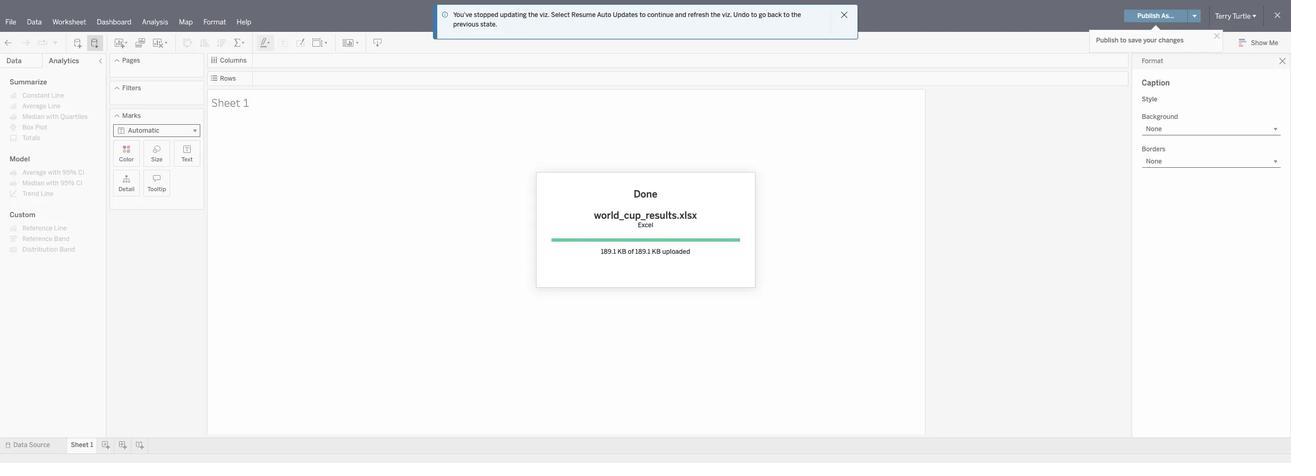 Task type: describe. For each thing, give the bounding box(es) containing it.
average for average line
[[22, 103, 46, 110]]

new data source image
[[73, 37, 83, 48]]

2 kb from the left
[[652, 248, 661, 256]]

select
[[551, 11, 570, 19]]

uploaded
[[663, 248, 691, 256]]

you've stopped updating the viz. select resume auto updates to continue and refresh the viz. undo to go back to the previous state.
[[453, 11, 801, 28]]

constant
[[22, 92, 50, 99]]

duplicate image
[[135, 37, 146, 48]]

show labels image
[[278, 37, 289, 48]]

redo image
[[20, 37, 31, 48]]

done
[[634, 188, 658, 200]]

1 vertical spatial 1
[[90, 442, 93, 449]]

close image
[[1213, 31, 1223, 41]]

marks
[[122, 112, 141, 120]]

color
[[119, 156, 134, 163]]

workbook
[[606, 11, 646, 21]]

1 vertical spatial data
[[6, 57, 22, 65]]

data source
[[13, 442, 50, 449]]

dashboard
[[97, 18, 131, 26]]

trend line
[[22, 190, 53, 198]]

text
[[181, 156, 193, 163]]

undo
[[734, 11, 750, 19]]

average line
[[22, 103, 61, 110]]

1 the from the left
[[528, 11, 538, 19]]

1 horizontal spatial sheet 1
[[212, 95, 249, 110]]

2 the from the left
[[711, 11, 721, 19]]

summarize
[[10, 78, 47, 86]]

2 vertical spatial data
[[13, 442, 27, 449]]

totals
[[22, 134, 40, 142]]

previous
[[453, 21, 479, 28]]

clear sheet image
[[152, 37, 169, 48]]

reference for reference band
[[22, 235, 52, 243]]

changes
[[1159, 37, 1184, 44]]

line for trend line
[[41, 190, 53, 198]]

show/hide cards image
[[342, 37, 359, 48]]

refresh
[[688, 11, 709, 19]]

swap rows and columns image
[[182, 37, 193, 48]]

columns
[[220, 57, 247, 64]]

0 vertical spatial format
[[204, 18, 226, 26]]

publish as...
[[1138, 12, 1175, 20]]

sort descending image
[[216, 37, 227, 48]]

reference line
[[22, 225, 67, 232]]

1 vertical spatial sheet 1
[[71, 442, 93, 449]]

box
[[22, 124, 34, 131]]

help
[[237, 18, 251, 26]]

band for distribution band
[[60, 246, 75, 254]]

turtle
[[1233, 12, 1251, 20]]

source
[[29, 442, 50, 449]]

line for reference line
[[54, 225, 67, 232]]

info image
[[442, 11, 449, 19]]

download image
[[373, 37, 383, 48]]

stopped
[[474, 11, 499, 19]]

to right the updates
[[640, 11, 646, 19]]

caption
[[1142, 79, 1170, 88]]

with for average with 95% ci
[[48, 169, 61, 176]]

trend
[[22, 190, 39, 198]]

go
[[759, 11, 766, 19]]

average for average with 95% ci
[[22, 169, 46, 176]]

size
[[151, 156, 163, 163]]

collapse image
[[97, 58, 104, 64]]

analytics
[[49, 57, 79, 65]]

line for constant line
[[51, 92, 64, 99]]

median with 95% ci
[[22, 180, 83, 187]]

public)
[[685, 11, 714, 21]]

line for average line
[[48, 103, 61, 110]]

0 vertical spatial 1
[[243, 95, 249, 110]]

rows
[[220, 75, 236, 82]]

1 viz. from the left
[[540, 11, 550, 19]]



Task type: locate. For each thing, give the bounding box(es) containing it.
pages
[[122, 57, 140, 64]]

line down the median with 95% ci
[[41, 190, 53, 198]]

ci down average with 95% ci
[[76, 180, 83, 187]]

filters
[[122, 85, 141, 92]]

plot
[[35, 124, 47, 131]]

median up trend
[[22, 180, 44, 187]]

world_cup_results.xlsx excel
[[594, 210, 697, 229]]

kb
[[618, 248, 627, 256], [652, 248, 661, 256]]

(tableau
[[649, 11, 683, 21]]

with down average line
[[46, 113, 59, 121]]

2 horizontal spatial the
[[792, 11, 801, 19]]

the right 'updating' at left top
[[528, 11, 538, 19]]

the right refresh
[[711, 11, 721, 19]]

1 vertical spatial median
[[22, 180, 44, 187]]

terry turtle
[[1216, 12, 1251, 20]]

publish for publish as...
[[1138, 12, 1160, 20]]

sheet 1 down rows
[[212, 95, 249, 110]]

95% for average with 95% ci
[[62, 169, 77, 176]]

1 vertical spatial average
[[22, 169, 46, 176]]

sheet down rows
[[212, 95, 241, 110]]

format up sort descending image
[[204, 18, 226, 26]]

0 vertical spatial sheet 1
[[212, 95, 249, 110]]

with down average with 95% ci
[[46, 180, 59, 187]]

publish left the save
[[1097, 37, 1119, 44]]

0 vertical spatial data
[[27, 18, 42, 26]]

1 horizontal spatial format
[[1142, 58, 1164, 65]]

median with quartiles
[[22, 113, 88, 121]]

undo image
[[3, 37, 14, 48]]

format
[[204, 18, 226, 26], [1142, 58, 1164, 65]]

1 right source
[[90, 442, 93, 449]]

1 vertical spatial ci
[[76, 180, 83, 187]]

the
[[528, 11, 538, 19], [711, 11, 721, 19], [792, 11, 801, 19]]

0 horizontal spatial format
[[204, 18, 226, 26]]

sort ascending image
[[199, 37, 210, 48]]

publish inside button
[[1138, 12, 1160, 20]]

95% up the median with 95% ci
[[62, 169, 77, 176]]

1 horizontal spatial 189.1
[[636, 248, 651, 256]]

to left go
[[751, 11, 758, 19]]

new worksheet image
[[114, 37, 129, 48]]

1 horizontal spatial viz.
[[722, 11, 732, 19]]

viz. left undo
[[722, 11, 732, 19]]

0 vertical spatial publish
[[1138, 12, 1160, 20]]

median
[[22, 113, 44, 121], [22, 180, 44, 187]]

borders
[[1142, 146, 1166, 153]]

totals image
[[233, 37, 246, 48]]

data down undo image
[[6, 57, 22, 65]]

back
[[768, 11, 782, 19]]

of
[[628, 248, 634, 256]]

world_cup_results.xlsx
[[594, 210, 697, 221]]

median for median with quartiles
[[22, 113, 44, 121]]

with for median with quartiles
[[46, 113, 59, 121]]

average with 95% ci
[[22, 169, 85, 176]]

distribution band
[[22, 246, 75, 254]]

reference
[[22, 225, 52, 232], [22, 235, 52, 243]]

publish as... button
[[1125, 10, 1188, 22]]

1 vertical spatial publish
[[1097, 37, 1119, 44]]

1 down columns
[[243, 95, 249, 110]]

excel
[[638, 221, 654, 229]]

resume
[[572, 11, 596, 19]]

format down the your
[[1142, 58, 1164, 65]]

line up median with quartiles
[[48, 103, 61, 110]]

you've stopped updating the viz. select resume auto updates to continue and refresh the viz. undo to go back to the previous state. alert
[[453, 10, 827, 29]]

189.1 kb of 189.1 kb uploaded
[[601, 248, 691, 256]]

with
[[46, 113, 59, 121], [48, 169, 61, 176], [46, 180, 59, 187]]

2 median from the top
[[22, 180, 44, 187]]

189.1
[[601, 248, 616, 256], [636, 248, 651, 256]]

0 horizontal spatial kb
[[618, 248, 627, 256]]

save
[[1129, 37, 1142, 44]]

0 horizontal spatial sheet
[[71, 442, 89, 449]]

line up average line
[[51, 92, 64, 99]]

with up the median with 95% ci
[[48, 169, 61, 176]]

2 vertical spatial with
[[46, 180, 59, 187]]

band up the distribution band
[[54, 235, 70, 243]]

file
[[5, 18, 16, 26]]

sheet 1 right source
[[71, 442, 93, 449]]

to right 'back'
[[784, 11, 790, 19]]

189.1 left of at the bottom of the page
[[601, 248, 616, 256]]

reference up distribution
[[22, 235, 52, 243]]

1 horizontal spatial kb
[[652, 248, 661, 256]]

format workbook image
[[295, 37, 306, 48]]

and
[[675, 11, 687, 19]]

189.1 right of at the bottom of the page
[[636, 248, 651, 256]]

median for median with 95% ci
[[22, 180, 44, 187]]

distribution
[[22, 246, 58, 254]]

to
[[640, 11, 646, 19], [751, 11, 758, 19], [784, 11, 790, 19], [1121, 37, 1127, 44]]

tooltip
[[147, 186, 166, 193]]

0 vertical spatial median
[[22, 113, 44, 121]]

band down reference band
[[60, 246, 75, 254]]

auto
[[597, 11, 612, 19]]

detail
[[119, 186, 135, 193]]

your
[[1144, 37, 1157, 44]]

publish for publish to save your changes
[[1097, 37, 1119, 44]]

1 horizontal spatial the
[[711, 11, 721, 19]]

1 reference from the top
[[22, 225, 52, 232]]

style
[[1142, 96, 1158, 103]]

model
[[10, 155, 30, 163]]

1 189.1 from the left
[[601, 248, 616, 256]]

band for reference band
[[54, 235, 70, 243]]

0 vertical spatial 95%
[[62, 169, 77, 176]]

1 vertical spatial with
[[48, 169, 61, 176]]

2 reference from the top
[[22, 235, 52, 243]]

1 vertical spatial 95%
[[60, 180, 75, 187]]

replay animation image
[[37, 37, 48, 48]]

1
[[243, 95, 249, 110], [90, 442, 93, 449]]

reference up reference band
[[22, 225, 52, 232]]

0 vertical spatial reference
[[22, 225, 52, 232]]

1 average from the top
[[22, 103, 46, 110]]

1 vertical spatial band
[[60, 246, 75, 254]]

0 vertical spatial average
[[22, 103, 46, 110]]

95% for median with 95% ci
[[60, 180, 75, 187]]

new workbook (tableau public)
[[586, 11, 714, 21]]

updating
[[500, 11, 527, 19]]

terry
[[1216, 12, 1232, 20]]

reference for reference line
[[22, 225, 52, 232]]

ci for median with 95% ci
[[76, 180, 83, 187]]

ci up the median with 95% ci
[[78, 169, 85, 176]]

0 horizontal spatial 189.1
[[601, 248, 616, 256]]

kb left of at the bottom of the page
[[618, 248, 627, 256]]

quartiles
[[60, 113, 88, 121]]

0 horizontal spatial viz.
[[540, 11, 550, 19]]

reference band
[[22, 235, 70, 243]]

background
[[1142, 113, 1179, 121]]

average
[[22, 103, 46, 110], [22, 169, 46, 176]]

data up replay animation image
[[27, 18, 42, 26]]

replay animation image
[[52, 39, 58, 45]]

0 horizontal spatial 1
[[90, 442, 93, 449]]

0 vertical spatial sheet
[[212, 95, 241, 110]]

0 horizontal spatial publish
[[1097, 37, 1119, 44]]

kb left uploaded at bottom right
[[652, 248, 661, 256]]

sheet
[[212, 95, 241, 110], [71, 442, 89, 449]]

95% down average with 95% ci
[[60, 180, 75, 187]]

2 189.1 from the left
[[636, 248, 651, 256]]

1 vertical spatial format
[[1142, 58, 1164, 65]]

median up "box plot"
[[22, 113, 44, 121]]

with for median with 95% ci
[[46, 180, 59, 187]]

viz. left select
[[540, 11, 550, 19]]

1 vertical spatial sheet
[[71, 442, 89, 449]]

0 horizontal spatial sheet 1
[[71, 442, 93, 449]]

me
[[1270, 39, 1279, 47]]

ci
[[78, 169, 85, 176], [76, 180, 83, 187]]

updates
[[613, 11, 638, 19]]

sheet 1
[[212, 95, 249, 110], [71, 442, 93, 449]]

band
[[54, 235, 70, 243], [60, 246, 75, 254]]

sheet right source
[[71, 442, 89, 449]]

average down model
[[22, 169, 46, 176]]

ci for average with 95% ci
[[78, 169, 85, 176]]

1 horizontal spatial publish
[[1138, 12, 1160, 20]]

2 average from the top
[[22, 169, 46, 176]]

resume auto updates image
[[90, 37, 100, 48]]

average down constant
[[22, 103, 46, 110]]

you've
[[453, 11, 473, 19]]

1 kb from the left
[[618, 248, 627, 256]]

1 horizontal spatial sheet
[[212, 95, 241, 110]]

3 the from the left
[[792, 11, 801, 19]]

custom
[[10, 211, 35, 219]]

show me button
[[1235, 35, 1289, 51]]

line up reference band
[[54, 225, 67, 232]]

box plot
[[22, 124, 47, 131]]

new
[[586, 11, 604, 21]]

line
[[51, 92, 64, 99], [48, 103, 61, 110], [41, 190, 53, 198], [54, 225, 67, 232]]

fit image
[[312, 37, 329, 48]]

1 median from the top
[[22, 113, 44, 121]]

highlight image
[[259, 37, 272, 48]]

viz.
[[540, 11, 550, 19], [722, 11, 732, 19]]

as...
[[1162, 12, 1175, 20]]

publish to save your changes
[[1097, 37, 1184, 44]]

1 vertical spatial reference
[[22, 235, 52, 243]]

0 horizontal spatial the
[[528, 11, 538, 19]]

map
[[179, 18, 193, 26]]

95%
[[62, 169, 77, 176], [60, 180, 75, 187]]

0 vertical spatial ci
[[78, 169, 85, 176]]

data left source
[[13, 442, 27, 449]]

2 viz. from the left
[[722, 11, 732, 19]]

0 vertical spatial with
[[46, 113, 59, 121]]

constant line
[[22, 92, 64, 99]]

continue
[[648, 11, 674, 19]]

publish left as...
[[1138, 12, 1160, 20]]

to left the save
[[1121, 37, 1127, 44]]

publish
[[1138, 12, 1160, 20], [1097, 37, 1119, 44]]

data
[[27, 18, 42, 26], [6, 57, 22, 65], [13, 442, 27, 449]]

show me
[[1252, 39, 1279, 47]]

state.
[[481, 21, 497, 28]]

1 horizontal spatial 1
[[243, 95, 249, 110]]

0 vertical spatial band
[[54, 235, 70, 243]]

the right 'back'
[[792, 11, 801, 19]]

show
[[1252, 39, 1268, 47]]

analysis
[[142, 18, 168, 26]]

worksheet
[[52, 18, 86, 26]]



Task type: vqa. For each thing, say whether or not it's contained in the screenshot.
right Angela Drucioc image
no



